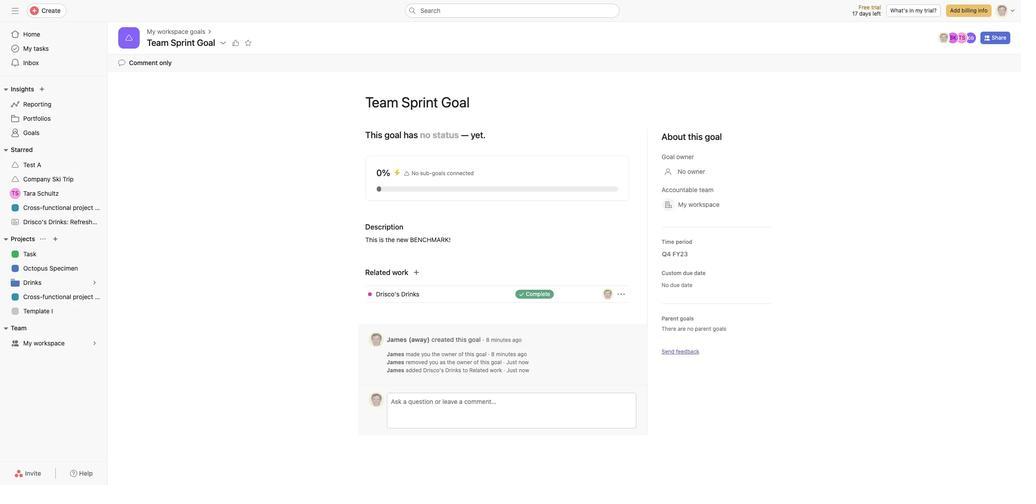 Task type: locate. For each thing, give the bounding box(es) containing it.
1 vertical spatial the
[[432, 351, 440, 358]]

cross-functional project plan for drinks:
[[23, 204, 107, 212]]

my down accountable
[[678, 201, 687, 208]]

show options image
[[618, 291, 625, 298]]

8 up "related" at the bottom of page
[[486, 337, 489, 343]]

drisco's up show options, current sort, top "icon"
[[23, 218, 47, 226]]

1 cross- from the top
[[23, 204, 43, 212]]

now
[[519, 359, 529, 366], [519, 367, 529, 374]]

company ski trip link
[[5, 172, 102, 187]]

add billing info button
[[946, 4, 992, 17]]

global element
[[0, 22, 107, 75]]

0 horizontal spatial team sprint goal
[[147, 37, 215, 48]]

feedback
[[676, 349, 700, 355]]

1 vertical spatial cross-functional project plan link
[[5, 290, 107, 304]]

cross-functional project plan up the drinks:
[[23, 204, 107, 212]]

workspace inside dropdown button
[[689, 201, 720, 208]]

team inside dropdown button
[[11, 325, 27, 332]]

what's
[[890, 7, 908, 14]]

1 vertical spatial this
[[365, 236, 378, 244]]

plan inside the projects element
[[95, 293, 107, 301]]

2 plan from the top
[[95, 293, 107, 301]]

2 vertical spatial workspace
[[34, 340, 65, 347]]

this left has
[[365, 130, 382, 140]]

drinks left the to
[[445, 367, 461, 374]]

cross-functional project plan for i
[[23, 293, 107, 301]]

parent goals there are no parent goals
[[662, 316, 727, 333]]

cross-functional project plan inside 'starred' element
[[23, 204, 107, 212]]

my
[[147, 28, 156, 35], [23, 45, 32, 52], [678, 201, 687, 208], [23, 340, 32, 347]]

plan down 'see details, drinks' icon
[[95, 293, 107, 301]]

1 horizontal spatial 8
[[491, 351, 495, 358]]

this up the to
[[465, 351, 474, 358]]

no for 0%
[[412, 170, 419, 177]]

(away)
[[409, 336, 430, 343]]

insights element
[[0, 81, 107, 142]]

ts left tara
[[12, 190, 19, 197]]

due for no
[[670, 282, 680, 289]]

0 horizontal spatial my workspace
[[23, 340, 65, 347]]

this
[[456, 336, 467, 343], [465, 351, 474, 358], [480, 359, 490, 366]]

8 up the work
[[491, 351, 495, 358]]

description
[[365, 223, 404, 231]]

octopus
[[23, 265, 48, 272]]

my inside dropdown button
[[678, 201, 687, 208]]

ts inside 'starred' element
[[12, 190, 19, 197]]

team sprint goal down my workspace goals link
[[147, 37, 215, 48]]

2 horizontal spatial drinks
[[445, 367, 461, 374]]

0 vertical spatial team
[[147, 37, 169, 48]]

0 vertical spatial cross-
[[23, 204, 43, 212]]

james left made
[[387, 351, 404, 358]]

home link
[[5, 27, 102, 42]]

james link for added
[[387, 367, 404, 374]]

1 james from the top
[[387, 336, 407, 343]]

what's in my trial? button
[[886, 4, 941, 17]]

james link left 'removed'
[[387, 359, 404, 366]]

0 vertical spatial drinks
[[23, 279, 41, 287]]

task
[[23, 250, 36, 258]]

2 vertical spatial ja button
[[369, 393, 383, 408]]

2 project from the top
[[73, 293, 93, 301]]

owner up accountable team
[[688, 168, 705, 175]]

0 vertical spatial ago
[[512, 337, 522, 343]]

0 vertical spatial date
[[694, 270, 706, 277]]

goal owner
[[662, 153, 694, 161]]

this left the is
[[365, 236, 378, 244]]

1 this from the top
[[365, 130, 382, 140]]

0%
[[377, 168, 390, 178]]

free
[[859, 4, 870, 11]]

james link up made
[[387, 336, 407, 343]]

james link for removed you as the owner of this goal
[[387, 359, 404, 366]]

functional inside 'starred' element
[[43, 204, 71, 212]]

cross-functional project plan inside the projects element
[[23, 293, 107, 301]]

1 horizontal spatial no
[[687, 326, 694, 333]]

0 horizontal spatial 8
[[486, 337, 489, 343]]

comment
[[129, 59, 158, 67]]

0 vertical spatial this
[[365, 130, 382, 140]]

4 james from the top
[[387, 367, 404, 374]]

of up "related" at the bottom of page
[[474, 359, 479, 366]]

my
[[916, 7, 923, 14]]

related
[[469, 367, 489, 374]]

0 vertical spatial drisco's
[[23, 218, 47, 226]]

new
[[397, 236, 408, 244]]

ja button
[[601, 289, 614, 300], [369, 333, 383, 347], [369, 393, 383, 408]]

date down q4 fy23 dropdown button
[[694, 270, 706, 277]]

0 horizontal spatial due
[[670, 282, 680, 289]]

test a
[[23, 161, 41, 169]]

0 vertical spatial my workspace
[[678, 201, 720, 208]]

this up "related" at the bottom of page
[[480, 359, 490, 366]]

workspace for the my workspace link
[[34, 340, 65, 347]]

of down james (away) created this goal · 8 minutes ago
[[459, 351, 464, 358]]

2 horizontal spatial workspace
[[689, 201, 720, 208]]

my for the my workspace link
[[23, 340, 32, 347]]

goal left has
[[384, 130, 402, 140]]

new project or portfolio image
[[53, 237, 58, 242]]

functional inside the projects element
[[43, 293, 71, 301]]

time period
[[662, 239, 692, 246]]

project
[[73, 204, 93, 212], [73, 293, 93, 301]]

no down goal owner at the right of page
[[678, 168, 686, 175]]

tara schultz
[[23, 190, 59, 197]]

1 vertical spatial workspace
[[689, 201, 720, 208]]

workspace up the only
[[157, 28, 188, 35]]

2 vertical spatial the
[[447, 359, 455, 366]]

my down team dropdown button
[[23, 340, 32, 347]]

drisco's drinks
[[376, 291, 420, 298]]

this right created
[[456, 336, 467, 343]]

complete
[[526, 291, 550, 298]]

0 vertical spatial functional
[[43, 204, 71, 212]]

cross- down tara
[[23, 204, 43, 212]]

schultz
[[37, 190, 59, 197]]

projects button
[[0, 234, 35, 245]]

add supporting work image
[[413, 269, 420, 276]]

about
[[662, 132, 686, 142]]

custom due date
[[662, 270, 706, 277]]

see details, my workspace image
[[92, 341, 97, 346]]

1 horizontal spatial sprint goal
[[402, 94, 470, 111]]

my inside global 'element'
[[23, 45, 32, 52]]

2 cross- from the top
[[23, 293, 43, 301]]

new image
[[39, 87, 45, 92]]

free trial 17 days left
[[852, 4, 881, 17]]

reporting link
[[5, 97, 102, 112]]

my left tasks
[[23, 45, 32, 52]]

sprint goal up this goal has no status — yet.
[[402, 94, 470, 111]]

octopus specimen link
[[5, 262, 102, 276]]

0 vertical spatial 8
[[486, 337, 489, 343]]

james left "added"
[[387, 367, 404, 374]]

no right has
[[420, 130, 431, 140]]

team
[[147, 37, 169, 48], [365, 94, 398, 111], [11, 325, 27, 332]]

tara
[[23, 190, 36, 197]]

plan inside 'starred' element
[[95, 204, 107, 212]]

search list box
[[405, 4, 620, 18]]

2 horizontal spatial no
[[678, 168, 686, 175]]

2 james link from the top
[[387, 351, 404, 358]]

drisco's for drisco's drinks
[[376, 291, 400, 298]]

1 vertical spatial plan
[[95, 293, 107, 301]]

accountable
[[662, 186, 698, 194]]

cross-functional project plan link for i
[[5, 290, 107, 304]]

date down custom due date
[[681, 282, 693, 289]]

2 horizontal spatial team
[[365, 94, 398, 111]]

1 horizontal spatial no
[[662, 282, 669, 289]]

0 vertical spatial now
[[519, 359, 529, 366]]

2 cross-functional project plan from the top
[[23, 293, 107, 301]]

my workspace inside dropdown button
[[678, 201, 720, 208]]

workspace down template i link
[[34, 340, 65, 347]]

projects
[[11, 235, 35, 243]]

1 vertical spatial cross-functional project plan
[[23, 293, 107, 301]]

3 james link from the top
[[387, 359, 404, 366]]

you up 'removed'
[[421, 351, 430, 358]]

cross- for template i
[[23, 293, 43, 301]]

info
[[978, 7, 988, 14]]

1 project from the top
[[73, 204, 93, 212]]

workspace down team
[[689, 201, 720, 208]]

0 vertical spatial cross-functional project plan link
[[5, 201, 107, 215]]

no right are
[[687, 326, 694, 333]]

the up as
[[432, 351, 440, 358]]

due down custom
[[670, 282, 680, 289]]

cross- inside the projects element
[[23, 293, 43, 301]]

has
[[404, 130, 418, 140]]

2 vertical spatial drinks
[[445, 367, 461, 374]]

1 cross-functional project plan link from the top
[[5, 201, 107, 215]]

2 cross-functional project plan link from the top
[[5, 290, 107, 304]]

1 vertical spatial drisco's
[[376, 291, 400, 298]]

you left as
[[429, 359, 438, 366]]

task link
[[5, 247, 102, 262]]

0 horizontal spatial drinks
[[23, 279, 41, 287]]

1 vertical spatial minutes
[[496, 351, 516, 358]]

1 vertical spatial my workspace
[[23, 340, 65, 347]]

teams element
[[0, 320, 107, 353]]

no inside parent goals there are no parent goals
[[687, 326, 694, 333]]

0 vertical spatial due
[[683, 270, 693, 277]]

1 horizontal spatial due
[[683, 270, 693, 277]]

ts right bk
[[959, 34, 966, 41]]

team sprint goal
[[147, 37, 215, 48], [365, 94, 470, 111]]

sprint goal down my workspace goals link
[[171, 37, 215, 48]]

my up comment only
[[147, 28, 156, 35]]

1 horizontal spatial my workspace
[[678, 201, 720, 208]]

0 horizontal spatial drisco's
[[23, 218, 47, 226]]

8 inside the james made you the owner of this goal · 8 minutes ago james removed you as the owner of this goal · just now james added drisco's drinks to related work · just now
[[491, 351, 495, 358]]

0 horizontal spatial date
[[681, 282, 693, 289]]

my workspace goals
[[147, 28, 205, 35]]

is
[[379, 236, 384, 244]]

cross-functional project plan link up i
[[5, 290, 107, 304]]

the right as
[[447, 359, 455, 366]]

send
[[662, 349, 675, 355]]

1 vertical spatial due
[[670, 282, 680, 289]]

0 horizontal spatial no
[[420, 130, 431, 140]]

17
[[852, 10, 858, 17]]

1 vertical spatial project
[[73, 293, 93, 301]]

0 vertical spatial cross-functional project plan
[[23, 204, 107, 212]]

ts
[[959, 34, 966, 41], [12, 190, 19, 197]]

1 vertical spatial no
[[687, 326, 694, 333]]

2 this from the top
[[365, 236, 378, 244]]

1 horizontal spatial ts
[[959, 34, 966, 41]]

cross-functional project plan link up the drinks:
[[5, 201, 107, 215]]

my workspace down team
[[678, 201, 720, 208]]

0 horizontal spatial sprint goal
[[171, 37, 215, 48]]

1 vertical spatial team sprint goal
[[365, 94, 470, 111]]

1 vertical spatial ts
[[12, 190, 19, 197]]

drisco's down as
[[423, 367, 444, 374]]

cross-functional project plan down "drinks" link
[[23, 293, 107, 301]]

this for this is the new benchmark!
[[365, 236, 378, 244]]

0 vertical spatial workspace
[[157, 28, 188, 35]]

drisco's inside the james made you the owner of this goal · 8 minutes ago james removed you as the owner of this goal · just now james added drisco's drinks to related work · just now
[[423, 367, 444, 374]]

no down custom
[[662, 282, 669, 289]]

add to starred image
[[245, 39, 252, 46]]

cross-functional project plan
[[23, 204, 107, 212], [23, 293, 107, 301]]

starred element
[[0, 142, 159, 231]]

1 vertical spatial functional
[[43, 293, 71, 301]]

drinks down the octopus
[[23, 279, 41, 287]]

project up drisco's drinks: refreshment recommendation "link" at left top
[[73, 204, 93, 212]]

cross-functional project plan link
[[5, 201, 107, 215], [5, 290, 107, 304]]

0 horizontal spatial ts
[[12, 190, 19, 197]]

drinks
[[23, 279, 41, 287], [401, 291, 420, 298], [445, 367, 461, 374]]

0 vertical spatial project
[[73, 204, 93, 212]]

date
[[694, 270, 706, 277], [681, 282, 693, 289]]

1 horizontal spatial workspace
[[157, 28, 188, 35]]

functional
[[43, 204, 71, 212], [43, 293, 71, 301]]

functional down "drinks" link
[[43, 293, 71, 301]]

james link left made
[[387, 351, 404, 358]]

1 vertical spatial ago
[[518, 351, 527, 358]]

specimen
[[49, 265, 78, 272]]

1 vertical spatial 8
[[491, 351, 495, 358]]

0 horizontal spatial of
[[459, 351, 464, 358]]

ago inside the james made you the owner of this goal · 8 minutes ago james removed you as the owner of this goal · just now james added drisco's drinks to related work · just now
[[518, 351, 527, 358]]

functional up the drinks:
[[43, 204, 71, 212]]

0 horizontal spatial team
[[11, 325, 27, 332]]

james link left "added"
[[387, 367, 404, 374]]

drisco's down related work
[[376, 291, 400, 298]]

no left sub-
[[412, 170, 419, 177]]

team sprint goal up has
[[365, 94, 470, 111]]

send feedback link
[[662, 348, 700, 356]]

4 james link from the top
[[387, 367, 404, 374]]

0 horizontal spatial workspace
[[34, 340, 65, 347]]

left
[[873, 10, 881, 17]]

1 vertical spatial cross-
[[23, 293, 43, 301]]

cross- up template
[[23, 293, 43, 301]]

made
[[406, 351, 420, 358]]

my for 'my tasks' link
[[23, 45, 32, 52]]

0 vertical spatial minutes
[[491, 337, 511, 343]]

1 horizontal spatial date
[[694, 270, 706, 277]]

drinks down add supporting work icon
[[401, 291, 420, 298]]

1 horizontal spatial of
[[474, 359, 479, 366]]

1 cross-functional project plan from the top
[[23, 204, 107, 212]]

1 functional from the top
[[43, 204, 71, 212]]

date for custom due date
[[694, 270, 706, 277]]

billing
[[962, 7, 977, 14]]

2 james from the top
[[387, 351, 404, 358]]

owner up as
[[442, 351, 457, 358]]

just
[[506, 359, 517, 366], [507, 367, 518, 374]]

connected
[[447, 170, 474, 177]]

0 horizontal spatial the
[[386, 236, 395, 244]]

no sub-goals connected
[[412, 170, 474, 177]]

2 horizontal spatial the
[[447, 359, 455, 366]]

project down 'see details, drinks' icon
[[73, 293, 93, 301]]

the right the is
[[386, 236, 395, 244]]

james up made
[[387, 336, 407, 343]]

goals
[[190, 28, 205, 35], [432, 170, 446, 177], [680, 316, 694, 322], [713, 326, 727, 333]]

send feedback
[[662, 349, 700, 355]]

1 plan from the top
[[95, 204, 107, 212]]

1 horizontal spatial drisco's
[[376, 291, 400, 298]]

tasks
[[34, 45, 49, 52]]

2 functional from the top
[[43, 293, 71, 301]]

cross- inside 'starred' element
[[23, 204, 43, 212]]

project for drinks:
[[73, 204, 93, 212]]

2 vertical spatial team
[[11, 325, 27, 332]]

james left 'removed'
[[387, 359, 404, 366]]

template
[[23, 308, 50, 315]]

cross-
[[23, 204, 43, 212], [23, 293, 43, 301]]

1 vertical spatial date
[[681, 282, 693, 289]]

insights button
[[0, 84, 34, 95]]

plan for octopus specimen
[[95, 293, 107, 301]]

2 horizontal spatial drisco's
[[423, 367, 444, 374]]

0 vertical spatial plan
[[95, 204, 107, 212]]

my workspace inside teams element
[[23, 340, 65, 347]]

drisco's inside "link"
[[23, 218, 47, 226]]

goal up the work
[[491, 359, 502, 366]]

due up no due date
[[683, 270, 693, 277]]

workspace inside teams element
[[34, 340, 65, 347]]

1 vertical spatial drinks
[[401, 291, 420, 298]]

1 vertical spatial sprint goal
[[402, 94, 470, 111]]

starred button
[[0, 145, 33, 155]]

to
[[463, 367, 468, 374]]

project inside 'starred' element
[[73, 204, 93, 212]]

2 vertical spatial drisco's
[[423, 367, 444, 374]]

0 horizontal spatial no
[[412, 170, 419, 177]]

plan up drisco's drinks: refreshment recommendation
[[95, 204, 107, 212]]

my workspace down template i
[[23, 340, 65, 347]]

1 vertical spatial you
[[429, 359, 438, 366]]

james made you the owner of this goal · 8 minutes ago james removed you as the owner of this goal · just now james added drisco's drinks to related work · just now
[[387, 351, 529, 374]]

my inside teams element
[[23, 340, 32, 347]]

1 vertical spatial team
[[365, 94, 398, 111]]

search
[[420, 7, 441, 14]]



Task type: vqa. For each thing, say whether or not it's contained in the screenshot.
rightmost My workspace
yes



Task type: describe. For each thing, give the bounding box(es) containing it.
this for this goal has no status — yet.
[[365, 130, 382, 140]]

owner up the no owner
[[677, 153, 694, 161]]

are
[[678, 326, 686, 333]]

0 vertical spatial just
[[506, 359, 517, 366]]

1 horizontal spatial the
[[432, 351, 440, 358]]

only
[[159, 59, 172, 67]]

share button
[[981, 32, 1011, 44]]

my tasks
[[23, 45, 49, 52]]

1 vertical spatial ja button
[[369, 333, 383, 347]]

octopus specimen
[[23, 265, 78, 272]]

minutes inside james (away) created this goal · 8 minutes ago
[[491, 337, 511, 343]]

a
[[37, 161, 41, 169]]

my workspace link
[[5, 337, 102, 351]]

drisco's for drisco's drinks: refreshment recommendation
[[23, 218, 47, 226]]

1 vertical spatial now
[[519, 367, 529, 374]]

0 vertical spatial of
[[459, 351, 464, 358]]

0 vertical spatial the
[[386, 236, 395, 244]]

ago inside james (away) created this goal · 8 minutes ago
[[512, 337, 522, 343]]

portfolios
[[23, 115, 51, 122]]

functional for i
[[43, 293, 71, 301]]

refreshment
[[70, 218, 107, 226]]

drisco's drinks: refreshment recommendation
[[23, 218, 159, 226]]

team button
[[0, 323, 27, 334]]

goals link
[[5, 126, 102, 140]]

my workspace for my workspace dropdown button
[[678, 201, 720, 208]]

drisco's drinks link
[[376, 290, 501, 300]]

insights
[[11, 85, 34, 93]]

goals
[[23, 129, 40, 137]]

yet.
[[471, 130, 486, 140]]

inbox link
[[5, 56, 102, 70]]

create
[[42, 7, 61, 14]]

recommendation
[[109, 218, 159, 226]]

due for custom
[[683, 270, 693, 277]]

see details, drinks image
[[92, 280, 97, 286]]

1 horizontal spatial drinks
[[401, 291, 420, 298]]

related work
[[365, 269, 408, 277]]

drinks:
[[48, 218, 68, 226]]

in
[[910, 7, 914, 14]]

1 james link from the top
[[387, 336, 407, 343]]

goal up the james made you the owner of this goal · 8 minutes ago james removed you as the owner of this goal · just now james added drisco's drinks to related work · just now at bottom
[[468, 336, 481, 343]]

time
[[662, 239, 674, 246]]

work
[[490, 367, 502, 374]]

custom
[[662, 270, 682, 277]]

trip
[[63, 175, 74, 183]]

workspace for my workspace dropdown button
[[689, 201, 720, 208]]

inbox
[[23, 59, 39, 67]]

removed
[[406, 359, 428, 366]]

template i
[[23, 308, 53, 315]]

0 vertical spatial this
[[456, 336, 467, 343]]

fy23
[[673, 250, 688, 258]]

goal
[[662, 153, 675, 161]]

show options, current sort, top image
[[40, 237, 46, 242]]

my for my workspace dropdown button
[[678, 201, 687, 208]]

add
[[950, 7, 960, 14]]

james link for made you the owner of this goal
[[387, 351, 404, 358]]

cross-functional project plan link for drinks:
[[5, 201, 107, 215]]

share
[[992, 34, 1007, 41]]

company
[[23, 175, 51, 183]]

my workspace for the my workspace link
[[23, 340, 65, 347]]

0 likes. click to like this task image
[[232, 39, 239, 46]]

added
[[406, 367, 422, 374]]

sub-
[[420, 170, 432, 177]]

what's in my trial?
[[890, 7, 937, 14]]

template i link
[[5, 304, 102, 319]]

owner up the to
[[457, 359, 472, 366]]

project for i
[[73, 293, 93, 301]]

q4
[[662, 250, 671, 258]]

0 vertical spatial you
[[421, 351, 430, 358]]

help
[[79, 470, 93, 478]]

no for time period
[[662, 282, 669, 289]]

trial?
[[925, 7, 937, 14]]

james (away) created this goal · 8 minutes ago
[[387, 336, 522, 343]]

1 vertical spatial just
[[507, 367, 518, 374]]

this is the new benchmark!
[[365, 236, 451, 244]]

no due date
[[662, 282, 693, 289]]

co
[[968, 34, 974, 41]]

1 vertical spatial this
[[465, 351, 474, 358]]

0 vertical spatial sprint goal
[[171, 37, 215, 48]]

trial
[[871, 4, 881, 11]]

this goal
[[688, 132, 722, 142]]

8 inside james (away) created this goal · 8 minutes ago
[[486, 337, 489, 343]]

my tasks link
[[5, 42, 102, 56]]

i
[[51, 308, 53, 315]]

cross- for drisco's drinks: refreshment recommendation
[[23, 204, 43, 212]]

invite button
[[9, 466, 47, 482]]

my workspace button
[[658, 197, 724, 213]]

parent
[[695, 326, 711, 333]]

minutes inside the james made you the owner of this goal · 8 minutes ago james removed you as the owner of this goal · just now james added drisco's drinks to related work · just now
[[496, 351, 516, 358]]

drinks inside the projects element
[[23, 279, 41, 287]]

comment only
[[129, 59, 172, 67]]

0 vertical spatial ts
[[959, 34, 966, 41]]

1 horizontal spatial team sprint goal
[[365, 94, 470, 111]]

about this goal
[[662, 132, 722, 142]]

q4 fy23
[[662, 250, 688, 258]]

company ski trip
[[23, 175, 74, 183]]

portfolios link
[[5, 112, 102, 126]]

ski
[[52, 175, 61, 183]]

functional for drinks:
[[43, 204, 71, 212]]

this goal has no status — yet.
[[365, 130, 486, 140]]

3 james from the top
[[387, 359, 404, 366]]

q4 fy23 button
[[656, 246, 703, 262]]

parent
[[662, 316, 679, 322]]

plan for company ski trip
[[95, 204, 107, 212]]

create button
[[27, 4, 66, 18]]

0 vertical spatial team sprint goal
[[147, 37, 215, 48]]

period
[[676, 239, 692, 246]]

0 vertical spatial no
[[420, 130, 431, 140]]

goal up "related" at the bottom of page
[[476, 351, 487, 358]]

there
[[662, 326, 676, 333]]

drinks inside the james made you the owner of this goal · 8 minutes ago james removed you as the owner of this goal · just now james added drisco's drinks to related work · just now
[[445, 367, 461, 374]]

1 horizontal spatial team
[[147, 37, 169, 48]]

my workspace goals link
[[147, 27, 205, 37]]

—
[[461, 130, 469, 140]]

no owner
[[678, 168, 705, 175]]

2 vertical spatial this
[[480, 359, 490, 366]]

test
[[23, 161, 35, 169]]

hide sidebar image
[[12, 7, 19, 14]]

add billing info
[[950, 7, 988, 14]]

0 vertical spatial ja button
[[601, 289, 614, 300]]

1 vertical spatial of
[[474, 359, 479, 366]]

show options image
[[220, 39, 227, 46]]

projects element
[[0, 231, 107, 320]]

date for no due date
[[681, 282, 693, 289]]

team
[[699, 186, 714, 194]]

days
[[860, 10, 871, 17]]



